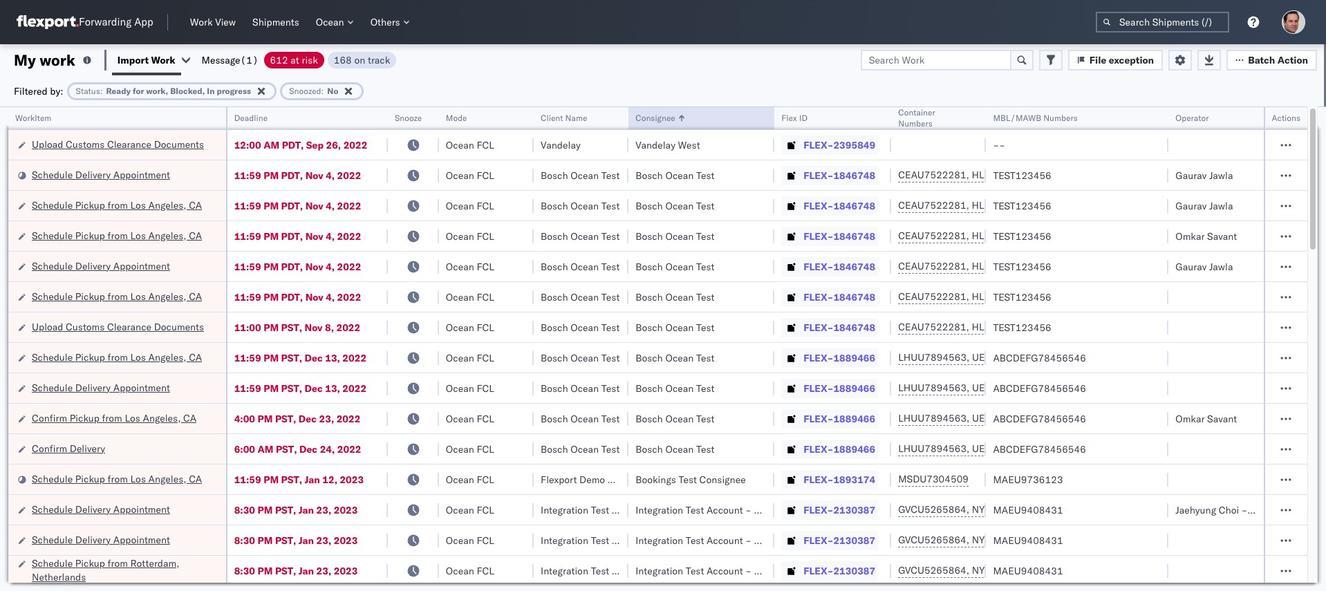 Task type: vqa. For each thing, say whether or not it's contained in the screenshot.


Task type: locate. For each thing, give the bounding box(es) containing it.
2 11:59 pm pst, dec 13, 2022 from the top
[[234, 382, 367, 395]]

1 vertical spatial customs
[[66, 321, 105, 333]]

operator
[[1176, 113, 1209, 123]]

2022 for second 'schedule pickup from los angeles, ca' link from the top of the page
[[337, 230, 361, 242]]

resize handle column header
[[209, 107, 226, 591], [371, 107, 388, 591], [422, 107, 439, 591], [517, 107, 534, 591], [612, 107, 629, 591], [758, 107, 775, 591], [875, 107, 892, 591], [970, 107, 986, 591], [1152, 107, 1169, 591], [1247, 107, 1264, 591], [1291, 107, 1308, 591]]

pst,
[[281, 321, 302, 334], [281, 352, 302, 364], [281, 382, 302, 395], [275, 413, 296, 425], [276, 443, 297, 455], [281, 473, 302, 486], [275, 504, 296, 516], [275, 534, 296, 547], [275, 565, 296, 577]]

schedule pickup from rotterdam, netherlands
[[32, 557, 180, 583]]

am for pst,
[[258, 443, 274, 455]]

1 vandelay from the left
[[541, 139, 581, 151]]

2 account from the top
[[707, 534, 743, 547]]

1 vertical spatial gvcu5265864,
[[899, 534, 970, 546]]

flex-2395849
[[804, 139, 876, 151]]

3 abcdefg78456546 from the top
[[993, 413, 1086, 425]]

integration for 5th schedule delivery appointment button from the top of the page
[[636, 534, 683, 547]]

1 vertical spatial lagerfeld
[[775, 534, 816, 547]]

lhuu7894563, uetu5238478
[[899, 351, 1040, 364], [899, 382, 1040, 394], [899, 412, 1040, 425], [899, 443, 1040, 455]]

2 vertical spatial maeu9408431
[[993, 565, 1063, 577]]

nyku9743990
[[972, 503, 1040, 516], [972, 534, 1040, 546], [972, 564, 1040, 577]]

1 vertical spatial gaurav jawla
[[1176, 200, 1233, 212]]

2022 for 1st schedule delivery appointment button from the top of the page schedule delivery appointment 'link'
[[337, 169, 361, 182]]

1 vertical spatial karl
[[754, 534, 772, 547]]

4 schedule delivery appointment link from the top
[[32, 502, 170, 516]]

1 gvcu5265864, nyku9743990 from the top
[[899, 503, 1040, 516]]

3 1889466 from the top
[[834, 413, 876, 425]]

2 vertical spatial jawla
[[1210, 260, 1233, 273]]

numbers inside container numbers
[[899, 118, 933, 129]]

angeles,
[[148, 199, 186, 211], [148, 229, 186, 242], [148, 290, 186, 303], [148, 351, 186, 363], [143, 412, 181, 424], [148, 473, 186, 485]]

1 1889466 from the top
[[834, 352, 876, 364]]

2 omkar from the top
[[1176, 413, 1205, 425]]

1 horizontal spatial :
[[321, 85, 324, 96]]

2 ceau7522281, hlxu6269489, hlxu8034992 from the top
[[899, 199, 1113, 212]]

uetu5238478 for schedule pickup from los angeles, ca
[[972, 351, 1040, 364]]

2 vertical spatial 8:30
[[234, 565, 255, 577]]

1 jawla from the top
[[1210, 169, 1233, 182]]

3 gaurav jawla from the top
[[1176, 260, 1233, 273]]

2 schedule from the top
[[32, 199, 73, 211]]

consignee up vandelay west
[[636, 113, 676, 123]]

confirm
[[32, 412, 67, 424], [32, 442, 67, 455]]

2 resize handle column header from the left
[[371, 107, 388, 591]]

1 vertical spatial documents
[[154, 321, 204, 333]]

flex-1846748 for 1st schedule delivery appointment button from the top of the page schedule delivery appointment 'link'
[[804, 169, 876, 182]]

2130387
[[834, 504, 876, 516], [834, 534, 876, 547], [834, 565, 876, 577]]

appointment for schedule delivery appointment 'link' corresponding to 5th schedule delivery appointment button from the top of the page
[[113, 534, 170, 546]]

flex-2130387
[[804, 504, 876, 516], [804, 534, 876, 547], [804, 565, 876, 577]]

0 vertical spatial upload
[[32, 138, 63, 150]]

13, down 8,
[[325, 352, 340, 364]]

5 schedule delivery appointment button from the top
[[32, 533, 170, 548]]

2 8:30 from the top
[[234, 534, 255, 547]]

delivery inside confirm delivery link
[[70, 442, 105, 455]]

5 test123456 from the top
[[993, 291, 1052, 303]]

2 lhuu7894563, uetu5238478 from the top
[[899, 382, 1040, 394]]

1 vertical spatial savant
[[1208, 413, 1237, 425]]

work view
[[190, 16, 236, 28]]

ceau7522281,
[[899, 169, 970, 181], [899, 199, 970, 212], [899, 230, 970, 242], [899, 260, 970, 272], [899, 290, 970, 303], [899, 321, 970, 333]]

1 horizontal spatial numbers
[[1044, 113, 1078, 123]]

pickup inside the schedule pickup from rotterdam, netherlands
[[75, 557, 105, 570]]

0 vertical spatial clearance
[[107, 138, 151, 150]]

lhuu7894563,
[[899, 351, 970, 364], [899, 382, 970, 394], [899, 412, 970, 425], [899, 443, 970, 455]]

lhuu7894563, uetu5238478 for schedule pickup from los angeles, ca
[[899, 351, 1040, 364]]

0 vertical spatial 11:59 pm pst, dec 13, 2022
[[234, 352, 367, 364]]

11:59 pm pst, dec 13, 2022 down "11:00 pm pst, nov 8, 2022"
[[234, 352, 367, 364]]

168
[[334, 54, 352, 66]]

5 hlxu6269489, from the top
[[972, 290, 1043, 303]]

resize handle column header for flex id
[[875, 107, 892, 591]]

flex id button
[[775, 110, 878, 124]]

numbers down container
[[899, 118, 933, 129]]

3 appointment from the top
[[113, 381, 170, 394]]

vandelay down client name
[[541, 139, 581, 151]]

flex-2395849 button
[[782, 135, 878, 155], [782, 135, 878, 155]]

upload for 1st the upload customs clearance documents button
[[32, 138, 63, 150]]

6 flex- from the top
[[804, 291, 834, 303]]

1 vertical spatial 11:59 pm pst, dec 13, 2022
[[234, 382, 367, 395]]

0 vertical spatial 13,
[[325, 352, 340, 364]]

0 vertical spatial gaurav
[[1176, 169, 1207, 182]]

by:
[[50, 85, 63, 97]]

2 vertical spatial lagerfeld
[[775, 565, 816, 577]]

1 vertical spatial account
[[707, 534, 743, 547]]

: left ready
[[100, 85, 103, 96]]

4 schedule pickup from los angeles, ca link from the top
[[32, 350, 202, 364]]

1 vertical spatial upload customs clearance documents
[[32, 321, 204, 333]]

6 hlxu8034992 from the top
[[1045, 321, 1113, 333]]

5 4, from the top
[[326, 291, 335, 303]]

ca for second 'schedule pickup from los angeles, ca' link from the top of the page
[[189, 229, 202, 242]]

numbers right mbl/mawb on the top right of page
[[1044, 113, 1078, 123]]

0 vertical spatial 8:30 pm pst, jan 23, 2023
[[234, 504, 358, 516]]

pm for 4th 'schedule pickup from los angeles, ca' link from the top
[[264, 352, 279, 364]]

2 schedule delivery appointment link from the top
[[32, 259, 170, 273]]

schedule for second 'schedule pickup from los angeles, ca' 'button'
[[32, 229, 73, 242]]

2 13, from the top
[[325, 382, 340, 395]]

confirm inside the confirm pickup from los angeles, ca link
[[32, 412, 67, 424]]

work,
[[146, 85, 168, 96]]

2 : from the left
[[321, 85, 324, 96]]

fcl for schedule delivery appointment 'link' for 2nd schedule delivery appointment button from the bottom of the page
[[477, 504, 494, 516]]

track
[[368, 54, 390, 66]]

1 confirm from the top
[[32, 412, 67, 424]]

15 fcl from the top
[[477, 565, 494, 577]]

11:59
[[234, 169, 261, 182], [234, 200, 261, 212], [234, 230, 261, 242], [234, 260, 261, 273], [234, 291, 261, 303], [234, 352, 261, 364], [234, 382, 261, 395], [234, 473, 261, 486]]

maeu9736123
[[993, 473, 1063, 486]]

work view link
[[184, 13, 241, 31]]

ca for the confirm pickup from los angeles, ca link
[[183, 412, 196, 424]]

0 vertical spatial jawla
[[1210, 169, 1233, 182]]

1 documents from the top
[[154, 138, 204, 150]]

1 vertical spatial clearance
[[107, 321, 151, 333]]

ocean
[[316, 16, 344, 28], [446, 139, 474, 151], [446, 169, 474, 182], [571, 169, 599, 182], [666, 169, 694, 182], [446, 200, 474, 212], [571, 200, 599, 212], [666, 200, 694, 212], [446, 230, 474, 242], [571, 230, 599, 242], [666, 230, 694, 242], [446, 260, 474, 273], [571, 260, 599, 273], [666, 260, 694, 273], [446, 291, 474, 303], [571, 291, 599, 303], [666, 291, 694, 303], [446, 321, 474, 334], [571, 321, 599, 334], [666, 321, 694, 334], [446, 352, 474, 364], [571, 352, 599, 364], [666, 352, 694, 364], [446, 382, 474, 395], [571, 382, 599, 395], [666, 382, 694, 395], [446, 413, 474, 425], [571, 413, 599, 425], [666, 413, 694, 425], [446, 443, 474, 455], [571, 443, 599, 455], [666, 443, 694, 455], [446, 473, 474, 486], [446, 504, 474, 516], [446, 534, 474, 547], [446, 565, 474, 577]]

from inside "button"
[[102, 412, 122, 424]]

8 resize handle column header from the left
[[970, 107, 986, 591]]

2 vertical spatial nyku9743990
[[972, 564, 1040, 577]]

1 11:59 pm pst, dec 13, 2022 from the top
[[234, 352, 367, 364]]

dec down "11:00 pm pst, nov 8, 2022"
[[305, 352, 323, 364]]

2 ceau7522281, from the top
[[899, 199, 970, 212]]

3 schedule delivery appointment link from the top
[[32, 381, 170, 395]]

5 schedule from the top
[[32, 290, 73, 303]]

omkar savant
[[1176, 230, 1237, 242], [1176, 413, 1237, 425]]

resize handle column header for workitem
[[209, 107, 226, 591]]

abcdefg78456546
[[993, 352, 1086, 364], [993, 382, 1086, 395], [993, 413, 1086, 425], [993, 443, 1086, 455]]

schedule inside the schedule pickup from rotterdam, netherlands
[[32, 557, 73, 570]]

1 account from the top
[[707, 504, 743, 516]]

0 vertical spatial savant
[[1208, 230, 1237, 242]]

2 hlxu8034992 from the top
[[1045, 199, 1113, 212]]

2 documents from the top
[[154, 321, 204, 333]]

documents for 1st the upload customs clearance documents button
[[154, 138, 204, 150]]

lhuu7894563, uetu5238478 for confirm pickup from los angeles, ca
[[899, 412, 1040, 425]]

0 vertical spatial upload customs clearance documents button
[[32, 137, 204, 152]]

lagerfeld
[[775, 504, 816, 516], [775, 534, 816, 547], [775, 565, 816, 577]]

gaurav jawla for fourth schedule delivery appointment button from the bottom of the page
[[1176, 260, 1233, 273]]

flex-
[[804, 139, 834, 151], [804, 169, 834, 182], [804, 200, 834, 212], [804, 230, 834, 242], [804, 260, 834, 273], [804, 291, 834, 303], [804, 321, 834, 334], [804, 352, 834, 364], [804, 382, 834, 395], [804, 413, 834, 425], [804, 443, 834, 455], [804, 473, 834, 486], [804, 504, 834, 516], [804, 534, 834, 547], [804, 565, 834, 577]]

container
[[899, 107, 936, 118]]

(1)
[[240, 54, 258, 66]]

mbl/mawb
[[993, 113, 1042, 123]]

11:59 pm pst, dec 13, 2022 up 4:00 pm pst, dec 23, 2022
[[234, 382, 367, 395]]

resize handle column header for mode
[[517, 107, 534, 591]]

1 gvcu5265864, from the top
[[899, 503, 970, 516]]

dec up 6:00 am pst, dec 24, 2022
[[299, 413, 317, 425]]

1 vertical spatial upload customs clearance documents link
[[32, 320, 204, 334]]

hlxu6269489, for schedule delivery appointment 'link' for fourth schedule delivery appointment button from the bottom of the page
[[972, 260, 1043, 272]]

10 fcl from the top
[[477, 413, 494, 425]]

0 vertical spatial lagerfeld
[[775, 504, 816, 516]]

2 vertical spatial integration
[[636, 565, 683, 577]]

gvcu5265864,
[[899, 503, 970, 516], [899, 534, 970, 546], [899, 564, 970, 577]]

2 flex-1889466 from the top
[[804, 382, 876, 395]]

1 maeu9408431 from the top
[[993, 504, 1063, 516]]

ceau7522281, for 1st schedule delivery appointment button from the top of the page schedule delivery appointment 'link'
[[899, 169, 970, 181]]

dec for schedule delivery appointment
[[305, 382, 323, 395]]

2 vertical spatial integration test account - karl lagerfeld
[[636, 565, 816, 577]]

1 gaurav from the top
[[1176, 169, 1207, 182]]

5 schedule pickup from los angeles, ca link from the top
[[32, 472, 202, 486]]

los for 4th 'schedule pickup from los angeles, ca' link from the top
[[130, 351, 146, 363]]

pickup for schedule pickup from rotterdam, netherlands link
[[75, 557, 105, 570]]

2 vertical spatial gaurav jawla
[[1176, 260, 1233, 273]]

work left view at the top left
[[190, 16, 213, 28]]

1 vertical spatial flex-2130387
[[804, 534, 876, 547]]

fcl for schedule delivery appointment 'link' corresponding to 5th schedule delivery appointment button from the top of the page
[[477, 534, 494, 547]]

6 resize handle column header from the left
[[758, 107, 775, 591]]

2022
[[343, 139, 367, 151], [337, 169, 361, 182], [337, 200, 361, 212], [337, 230, 361, 242], [337, 260, 361, 273], [337, 291, 361, 303], [336, 321, 360, 334], [343, 352, 367, 364], [343, 382, 367, 395], [337, 413, 361, 425], [337, 443, 361, 455]]

4, for 1st schedule delivery appointment button from the top of the page schedule delivery appointment 'link'
[[326, 169, 335, 182]]

0 vertical spatial documents
[[154, 138, 204, 150]]

documents down blocked,
[[154, 138, 204, 150]]

0 vertical spatial 8:30
[[234, 504, 255, 516]]

gaurav
[[1176, 169, 1207, 182], [1176, 200, 1207, 212], [1176, 260, 1207, 273]]

hlxu8034992
[[1045, 169, 1113, 181], [1045, 199, 1113, 212], [1045, 230, 1113, 242], [1045, 260, 1113, 272], [1045, 290, 1113, 303], [1045, 321, 1113, 333]]

snooze
[[395, 113, 422, 123]]

schedule delivery appointment
[[32, 168, 170, 181], [32, 260, 170, 272], [32, 381, 170, 394], [32, 503, 170, 516], [32, 534, 170, 546]]

am right 6:00
[[258, 443, 274, 455]]

resize handle column header for container numbers
[[970, 107, 986, 591]]

nov
[[305, 169, 323, 182], [305, 200, 323, 212], [305, 230, 323, 242], [305, 260, 323, 273], [305, 291, 323, 303], [305, 321, 323, 334]]

appointment for schedule delivery appointment 'link' associated with third schedule delivery appointment button from the top of the page
[[113, 381, 170, 394]]

upload customs clearance documents
[[32, 138, 204, 150], [32, 321, 204, 333]]

file exception button
[[1068, 49, 1163, 70], [1068, 49, 1163, 70]]

pickup for second 'schedule pickup from los angeles, ca' link from the top of the page
[[75, 229, 105, 242]]

1 vertical spatial gvcu5265864, nyku9743990
[[899, 534, 1040, 546]]

filtered by:
[[14, 85, 63, 97]]

schedule for 1st schedule delivery appointment button from the top of the page
[[32, 168, 73, 181]]

: left no
[[321, 85, 324, 96]]

0 vertical spatial customs
[[66, 138, 105, 150]]

1 horizontal spatial work
[[190, 16, 213, 28]]

ca for 4th 'schedule pickup from los angeles, ca' link from the top
[[189, 351, 202, 363]]

0 vertical spatial upload customs clearance documents
[[32, 138, 204, 150]]

0 vertical spatial confirm
[[32, 412, 67, 424]]

ocean fcl
[[446, 139, 494, 151], [446, 169, 494, 182], [446, 200, 494, 212], [446, 230, 494, 242], [446, 260, 494, 273], [446, 291, 494, 303], [446, 321, 494, 334], [446, 352, 494, 364], [446, 382, 494, 395], [446, 413, 494, 425], [446, 443, 494, 455], [446, 473, 494, 486], [446, 504, 494, 516], [446, 534, 494, 547], [446, 565, 494, 577]]

1 hlxu6269489, from the top
[[972, 169, 1043, 181]]

ca inside "button"
[[183, 412, 196, 424]]

2 savant from the top
[[1208, 413, 1237, 425]]

schedule delivery appointment link for 5th schedule delivery appointment button from the top of the page
[[32, 533, 170, 547]]

0 vertical spatial gvcu5265864,
[[899, 503, 970, 516]]

2 vertical spatial karl
[[754, 565, 772, 577]]

consignee right bookings
[[700, 473, 746, 486]]

fcl for 5th 'schedule pickup from los angeles, ca' link
[[477, 473, 494, 486]]

vandelay for vandelay west
[[636, 139, 676, 151]]

dec for confirm pickup from los angeles, ca
[[299, 413, 317, 425]]

pm for schedule delivery appointment 'link' for 2nd schedule delivery appointment button from the bottom of the page
[[258, 504, 273, 516]]

3 test123456 from the top
[[993, 230, 1052, 242]]

test123456
[[993, 169, 1052, 182], [993, 200, 1052, 212], [993, 230, 1052, 242], [993, 260, 1052, 273], [993, 291, 1052, 303], [993, 321, 1052, 334]]

2 vertical spatial gvcu5265864, nyku9743990
[[899, 564, 1040, 577]]

abcdefg78456546 for schedule pickup from los angeles, ca
[[993, 352, 1086, 364]]

1 flex-2130387 from the top
[[804, 504, 876, 516]]

0 vertical spatial account
[[707, 504, 743, 516]]

7 schedule from the top
[[32, 381, 73, 394]]

1 vertical spatial 13,
[[325, 382, 340, 395]]

1 vertical spatial 8:30 pm pst, jan 23, 2023
[[234, 534, 358, 547]]

5 flex-1846748 from the top
[[804, 291, 876, 303]]

0 horizontal spatial work
[[151, 54, 175, 66]]

: for status
[[100, 85, 103, 96]]

my work
[[14, 50, 75, 70]]

2 vertical spatial 2130387
[[834, 565, 876, 577]]

omkar savant for lhuu7894563, uetu5238478
[[1176, 413, 1237, 425]]

12 fcl from the top
[[477, 473, 494, 486]]

upload customs clearance documents button
[[32, 137, 204, 152], [32, 320, 204, 335]]

1 vertical spatial maeu9408431
[[993, 534, 1063, 547]]

savant for ceau7522281, hlxu6269489, hlxu8034992
[[1208, 230, 1237, 242]]

3 nyku9743990 from the top
[[972, 564, 1040, 577]]

maeu9408431
[[993, 504, 1063, 516], [993, 534, 1063, 547], [993, 565, 1063, 577]]

4 resize handle column header from the left
[[517, 107, 534, 591]]

numbers for container numbers
[[899, 118, 933, 129]]

confirm inside confirm delivery link
[[32, 442, 67, 455]]

2023
[[340, 473, 364, 486], [334, 504, 358, 516], [334, 534, 358, 547], [334, 565, 358, 577]]

0 vertical spatial upload customs clearance documents link
[[32, 137, 204, 151]]

4 schedule pickup from los angeles, ca from the top
[[32, 351, 202, 363]]

am right the 12:00
[[264, 139, 280, 151]]

1 vertical spatial jawla
[[1210, 200, 1233, 212]]

jan for schedule delivery appointment 'link' for 2nd schedule delivery appointment button from the bottom of the page
[[299, 504, 314, 516]]

2 2130387 from the top
[[834, 534, 876, 547]]

1 vertical spatial 8:30
[[234, 534, 255, 547]]

pickup for 4th 'schedule pickup from los angeles, ca' link from the top
[[75, 351, 105, 363]]

1 vertical spatial am
[[258, 443, 274, 455]]

customs
[[66, 138, 105, 150], [66, 321, 105, 333]]

file exception
[[1090, 54, 1154, 66]]

flex-1889466
[[804, 352, 876, 364], [804, 382, 876, 395], [804, 413, 876, 425], [804, 443, 876, 455]]

0 vertical spatial 2130387
[[834, 504, 876, 516]]

1 upload customs clearance documents link from the top
[[32, 137, 204, 151]]

3 hlxu8034992 from the top
[[1045, 230, 1113, 242]]

from for first 'schedule pickup from los angeles, ca' link from the top of the page
[[108, 199, 128, 211]]

hlxu6269489, for 1st schedule delivery appointment button from the top of the page schedule delivery appointment 'link'
[[972, 169, 1043, 181]]

2 maeu9408431 from the top
[[993, 534, 1063, 547]]

11:59 pm pst, dec 13, 2022 for schedule delivery appointment
[[234, 382, 367, 395]]

4 ceau7522281, hlxu6269489, hlxu8034992 from the top
[[899, 260, 1113, 272]]

1 vertical spatial confirm
[[32, 442, 67, 455]]

11 schedule from the top
[[32, 557, 73, 570]]

lhuu7894563, for confirm pickup from los angeles, ca
[[899, 412, 970, 425]]

2 omkar savant from the top
[[1176, 413, 1237, 425]]

2 vertical spatial 8:30 pm pst, jan 23, 2023
[[234, 565, 358, 577]]

1 resize handle column header from the left
[[209, 107, 226, 591]]

23, for the confirm pickup from los angeles, ca link
[[319, 413, 334, 425]]

lhuu7894563, for schedule delivery appointment
[[899, 382, 970, 394]]

bosch ocean test
[[541, 169, 620, 182], [636, 169, 715, 182], [541, 200, 620, 212], [636, 200, 715, 212], [541, 230, 620, 242], [636, 230, 715, 242], [541, 260, 620, 273], [636, 260, 715, 273], [541, 291, 620, 303], [636, 291, 715, 303], [541, 321, 620, 334], [636, 321, 715, 334], [541, 352, 620, 364], [636, 352, 715, 364], [541, 382, 620, 395], [636, 382, 715, 395], [541, 413, 620, 425], [636, 413, 715, 425], [541, 443, 620, 455], [636, 443, 715, 455]]

from for 5th 'schedule pickup from los angeles, ca' link
[[108, 473, 128, 485]]

choi
[[1219, 504, 1239, 516]]

documents
[[154, 138, 204, 150], [154, 321, 204, 333]]

gvcu5265864, nyku9743990 for schedule delivery appointment 'link' corresponding to 5th schedule delivery appointment button from the top of the page
[[899, 534, 1040, 546]]

0 vertical spatial integration
[[636, 504, 683, 516]]

: for snoozed
[[321, 85, 324, 96]]

1 vertical spatial upload
[[32, 321, 63, 333]]

0 vertical spatial maeu9408431
[[993, 504, 1063, 516]]

maeu9408431 for schedule delivery appointment 'link' corresponding to 5th schedule delivery appointment button from the top of the page
[[993, 534, 1063, 547]]

2 abcdefg78456546 from the top
[[993, 382, 1086, 395]]

fcl for schedule delivery appointment 'link' for fourth schedule delivery appointment button from the bottom of the page
[[477, 260, 494, 273]]

0 vertical spatial gaurav jawla
[[1176, 169, 1233, 182]]

work right import
[[151, 54, 175, 66]]

dec up 4:00 pm pst, dec 23, 2022
[[305, 382, 323, 395]]

7 fcl from the top
[[477, 321, 494, 334]]

5 ceau7522281, from the top
[[899, 290, 970, 303]]

schedule pickup from los angeles, ca link
[[32, 198, 202, 212], [32, 229, 202, 242], [32, 289, 202, 303], [32, 350, 202, 364], [32, 472, 202, 486]]

0 vertical spatial nyku9743990
[[972, 503, 1040, 516]]

confirm delivery link
[[32, 442, 105, 455]]

0 horizontal spatial :
[[100, 85, 103, 96]]

on
[[354, 54, 365, 66]]

2022 for the confirm pickup from los angeles, ca link
[[337, 413, 361, 425]]

1 vertical spatial integration
[[636, 534, 683, 547]]

1 vertical spatial 2130387
[[834, 534, 876, 547]]

2 lhuu7894563, from the top
[[899, 382, 970, 394]]

integration for 2nd schedule delivery appointment button from the bottom of the page
[[636, 504, 683, 516]]

8,
[[325, 321, 334, 334]]

8 fcl from the top
[[477, 352, 494, 364]]

angeles, inside "button"
[[143, 412, 181, 424]]

schedule for 5th schedule delivery appointment button from the top of the page
[[32, 534, 73, 546]]

5 fcl from the top
[[477, 260, 494, 273]]

0 vertical spatial work
[[190, 16, 213, 28]]

fcl for 4th 'schedule pickup from los angeles, ca' link from the top
[[477, 352, 494, 364]]

0 vertical spatial flex-2130387
[[804, 504, 876, 516]]

account
[[707, 504, 743, 516], [707, 534, 743, 547], [707, 565, 743, 577]]

5 schedule delivery appointment from the top
[[32, 534, 170, 546]]

dec left 24,
[[299, 443, 318, 455]]

3 schedule from the top
[[32, 229, 73, 242]]

2022 for 4th 'schedule pickup from los angeles, ca' link from the top
[[343, 352, 367, 364]]

1 vertical spatial omkar savant
[[1176, 413, 1237, 425]]

0 vertical spatial omkar savant
[[1176, 230, 1237, 242]]

1 vertical spatial gaurav
[[1176, 200, 1207, 212]]

vandelay left west
[[636, 139, 676, 151]]

fcl for the confirm pickup from los angeles, ca link
[[477, 413, 494, 425]]

0 horizontal spatial vandelay
[[541, 139, 581, 151]]

workitem
[[15, 113, 51, 123]]

612
[[270, 54, 288, 66]]

4 lhuu7894563, uetu5238478 from the top
[[899, 443, 1040, 455]]

1 vertical spatial integration test account - karl lagerfeld
[[636, 534, 816, 547]]

0 vertical spatial gvcu5265864, nyku9743990
[[899, 503, 1040, 516]]

1 vertical spatial upload customs clearance documents button
[[32, 320, 204, 335]]

2 gvcu5265864, nyku9743990 from the top
[[899, 534, 1040, 546]]

13, up 4:00 pm pst, dec 23, 2022
[[325, 382, 340, 395]]

1 schedule pickup from los angeles, ca button from the top
[[32, 198, 202, 213]]

0 vertical spatial integration test account - karl lagerfeld
[[636, 504, 816, 516]]

0 horizontal spatial numbers
[[899, 118, 933, 129]]

gaurav jawla
[[1176, 169, 1233, 182], [1176, 200, 1233, 212], [1176, 260, 1233, 273]]

3 fcl from the top
[[477, 200, 494, 212]]

status
[[76, 85, 100, 96]]

1 gaurav jawla from the top
[[1176, 169, 1233, 182]]

flex-2130387 button
[[782, 500, 878, 520], [782, 500, 878, 520], [782, 531, 878, 550], [782, 531, 878, 550], [782, 561, 878, 581], [782, 561, 878, 581]]

schedule for third schedule delivery appointment button from the top of the page
[[32, 381, 73, 394]]

consignee right demo
[[608, 473, 654, 486]]

jan
[[305, 473, 320, 486], [299, 504, 314, 516], [299, 534, 314, 547], [299, 565, 314, 577]]

2 vertical spatial gvcu5265864,
[[899, 564, 970, 577]]

0 vertical spatial karl
[[754, 504, 772, 516]]

1 vertical spatial nyku9743990
[[972, 534, 1040, 546]]

pickup inside "button"
[[70, 412, 99, 424]]

pm for third 'schedule pickup from los angeles, ca' link from the bottom
[[264, 291, 279, 303]]

dec for schedule pickup from los angeles, ca
[[305, 352, 323, 364]]

lagerfeld for schedule delivery appointment 'link' for 2nd schedule delivery appointment button from the bottom of the page
[[775, 504, 816, 516]]

upload customs clearance documents for 2nd the upload customs clearance documents "link"
[[32, 321, 204, 333]]

1 vertical spatial omkar
[[1176, 413, 1205, 425]]

3 integration from the top
[[636, 565, 683, 577]]

los
[[130, 199, 146, 211], [130, 229, 146, 242], [130, 290, 146, 303], [130, 351, 146, 363], [125, 412, 140, 424], [130, 473, 146, 485]]

9 schedule from the top
[[32, 503, 73, 516]]

lhuu7894563, for schedule pickup from los angeles, ca
[[899, 351, 970, 364]]

2023 for schedule delivery appointment 'link' corresponding to 5th schedule delivery appointment button from the top of the page
[[334, 534, 358, 547]]

pickup
[[75, 199, 105, 211], [75, 229, 105, 242], [75, 290, 105, 303], [75, 351, 105, 363], [70, 412, 99, 424], [75, 473, 105, 485], [75, 557, 105, 570]]

ocean inside button
[[316, 16, 344, 28]]

2 flex-2130387 from the top
[[804, 534, 876, 547]]

2 vertical spatial account
[[707, 565, 743, 577]]

am for pdt,
[[264, 139, 280, 151]]

am
[[264, 139, 280, 151], [258, 443, 274, 455]]

0 vertical spatial am
[[264, 139, 280, 151]]

1 horizontal spatial vandelay
[[636, 139, 676, 151]]

documents left 11:00 on the bottom of page
[[154, 321, 204, 333]]

2022 for third 'schedule pickup from los angeles, ca' link from the bottom
[[337, 291, 361, 303]]

2 vertical spatial flex-2130387
[[804, 565, 876, 577]]

import
[[117, 54, 149, 66]]

los for third 'schedule pickup from los angeles, ca' link from the bottom
[[130, 290, 146, 303]]

1 schedule delivery appointment link from the top
[[32, 168, 170, 182]]

0 vertical spatial omkar
[[1176, 230, 1205, 242]]

1 11:59 pm pdt, nov 4, 2022 from the top
[[234, 169, 361, 182]]

fcl
[[477, 139, 494, 151], [477, 169, 494, 182], [477, 200, 494, 212], [477, 230, 494, 242], [477, 260, 494, 273], [477, 291, 494, 303], [477, 321, 494, 334], [477, 352, 494, 364], [477, 382, 494, 395], [477, 413, 494, 425], [477, 443, 494, 455], [477, 473, 494, 486], [477, 504, 494, 516], [477, 534, 494, 547], [477, 565, 494, 577]]

2 vertical spatial gaurav
[[1176, 260, 1207, 273]]

schedule pickup from los angeles, ca for second 'schedule pickup from los angeles, ca' link from the top of the page
[[32, 229, 202, 242]]

schedule delivery appointment link for third schedule delivery appointment button from the top of the page
[[32, 381, 170, 395]]

appointment for schedule delivery appointment 'link' for fourth schedule delivery appointment button from the bottom of the page
[[113, 260, 170, 272]]

los inside the confirm pickup from los angeles, ca link
[[125, 412, 140, 424]]

flex-1893174 button
[[782, 470, 878, 489], [782, 470, 878, 489]]

from inside the schedule pickup from rotterdam, netherlands
[[108, 557, 128, 570]]

flex-1889466 button
[[782, 348, 878, 368], [782, 348, 878, 368], [782, 379, 878, 398], [782, 379, 878, 398], [782, 409, 878, 428], [782, 409, 878, 428], [782, 439, 878, 459], [782, 439, 878, 459]]

pdt,
[[282, 139, 304, 151], [281, 169, 303, 182], [281, 200, 303, 212], [281, 230, 303, 242], [281, 260, 303, 273], [281, 291, 303, 303]]

id
[[799, 113, 808, 123]]

8:30
[[234, 504, 255, 516], [234, 534, 255, 547], [234, 565, 255, 577]]



Task type: describe. For each thing, give the bounding box(es) containing it.
13, for schedule delivery appointment
[[325, 382, 340, 395]]

1 ocean fcl from the top
[[446, 139, 494, 151]]

2 schedule pickup from los angeles, ca link from the top
[[32, 229, 202, 242]]

1 upload customs clearance documents button from the top
[[32, 137, 204, 152]]

snoozed : no
[[289, 85, 338, 96]]

resize handle column header for deadline
[[371, 107, 388, 591]]

numbers for mbl/mawb numbers
[[1044, 113, 1078, 123]]

4, for second 'schedule pickup from los angeles, ca' link from the top of the page
[[326, 230, 335, 242]]

pm for 5th 'schedule pickup from los angeles, ca' link
[[264, 473, 279, 486]]

confirm pickup from los angeles, ca button
[[32, 411, 196, 426]]

6 hlxu6269489, from the top
[[972, 321, 1043, 333]]

pickup for third 'schedule pickup from los angeles, ca' link from the bottom
[[75, 290, 105, 303]]

pickup for 5th 'schedule pickup from los angeles, ca' link
[[75, 473, 105, 485]]

12,
[[322, 473, 337, 486]]

11 flex- from the top
[[804, 443, 834, 455]]

12:00
[[234, 139, 261, 151]]

5 11:59 pm pdt, nov 4, 2022 from the top
[[234, 291, 361, 303]]

schedule delivery appointment link for 2nd schedule delivery appointment button from the bottom of the page
[[32, 502, 170, 516]]

ceau7522281, for third 'schedule pickup from los angeles, ca' link from the bottom
[[899, 290, 970, 303]]

13 flex- from the top
[[804, 504, 834, 516]]

11:59 pm pst, jan 12, 2023
[[234, 473, 364, 486]]

no
[[327, 85, 338, 96]]

11 ocean fcl from the top
[[446, 443, 494, 455]]

jaehyung
[[1176, 504, 1217, 516]]

from for 4th 'schedule pickup from los angeles, ca' link from the top
[[108, 351, 128, 363]]

jan for schedule delivery appointment 'link' corresponding to 5th schedule delivery appointment button from the top of the page
[[299, 534, 314, 547]]

23, for schedule delivery appointment 'link' corresponding to 5th schedule delivery appointment button from the top of the page
[[316, 534, 331, 547]]

4, for schedule delivery appointment 'link' for fourth schedule delivery appointment button from the bottom of the page
[[326, 260, 335, 273]]

--
[[993, 139, 1005, 151]]

risk
[[302, 54, 318, 66]]

schedule delivery appointment link for 1st schedule delivery appointment button from the top of the page
[[32, 168, 170, 182]]

snoozed
[[289, 85, 321, 96]]

5 flex- from the top
[[804, 260, 834, 273]]

flex-1893174
[[804, 473, 876, 486]]

consignee inside button
[[636, 113, 676, 123]]

consignee for bookings test consignee
[[700, 473, 746, 486]]

fcl for 1st schedule delivery appointment button from the top of the page schedule delivery appointment 'link'
[[477, 169, 494, 182]]

2395849
[[834, 139, 876, 151]]

blocked,
[[170, 85, 205, 96]]

2 hlxu6269489, from the top
[[972, 199, 1043, 212]]

file
[[1090, 54, 1107, 66]]

integration test account - karl lagerfeld for schedule delivery appointment 'link' corresponding to 5th schedule delivery appointment button from the top of the page
[[636, 534, 816, 547]]

los for 5th 'schedule pickup from los angeles, ca' link
[[130, 473, 146, 485]]

3 jawla from the top
[[1210, 260, 1233, 273]]

4 schedule delivery appointment from the top
[[32, 503, 170, 516]]

abcdefg78456546 for confirm pickup from los angeles, ca
[[993, 413, 1086, 425]]

2 flex-1846748 from the top
[[804, 200, 876, 212]]

2023 for 5th 'schedule pickup from los angeles, ca' link
[[340, 473, 364, 486]]

168 on track
[[334, 54, 390, 66]]

1 schedule delivery appointment from the top
[[32, 168, 170, 181]]

1893174
[[834, 473, 876, 486]]

view
[[215, 16, 236, 28]]

shipments
[[252, 16, 299, 28]]

flex-1889466 for schedule pickup from los angeles, ca
[[804, 352, 876, 364]]

1 hlxu8034992 from the top
[[1045, 169, 1113, 181]]

forwarding app
[[79, 16, 153, 29]]

los for second 'schedule pickup from los angeles, ca' link from the top of the page
[[130, 229, 146, 242]]

schedule pickup from los angeles, ca for 4th 'schedule pickup from los angeles, ca' link from the top
[[32, 351, 202, 363]]

customs for 1st the upload customs clearance documents button
[[66, 138, 105, 150]]

at
[[291, 54, 299, 66]]

vandelay west
[[636, 139, 700, 151]]

3 flex- from the top
[[804, 200, 834, 212]]

flexport demo consignee
[[541, 473, 654, 486]]

2022 for schedule delivery appointment 'link' associated with third schedule delivery appointment button from the top of the page
[[343, 382, 367, 395]]

pm for schedule delivery appointment 'link' associated with third schedule delivery appointment button from the top of the page
[[264, 382, 279, 395]]

3 8:30 pm pst, jan 23, 2023 from the top
[[234, 565, 358, 577]]

4 lhuu7894563, from the top
[[899, 443, 970, 455]]

batch action button
[[1227, 49, 1317, 70]]

5 1846748 from the top
[[834, 291, 876, 303]]

5 hlxu8034992 from the top
[[1045, 290, 1113, 303]]

container numbers button
[[892, 104, 973, 129]]

forwarding app link
[[17, 15, 153, 29]]

2 karl from the top
[[754, 534, 772, 547]]

omkar for ceau7522281, hlxu6269489, hlxu8034992
[[1176, 230, 1205, 242]]

3 gvcu5265864, nyku9743990 from the top
[[899, 564, 1040, 577]]

confirm pickup from los angeles, ca
[[32, 412, 196, 424]]

1 8:30 from the top
[[234, 504, 255, 516]]

ceau7522281, for schedule delivery appointment 'link' for fourth schedule delivery appointment button from the bottom of the page
[[899, 260, 970, 272]]

4 1889466 from the top
[[834, 443, 876, 455]]

26,
[[326, 139, 341, 151]]

2022 for schedule delivery appointment 'link' for fourth schedule delivery appointment button from the bottom of the page
[[337, 260, 361, 273]]

8:30 pm pst, jan 23, 2023 for 5th schedule delivery appointment button from the top of the page
[[234, 534, 358, 547]]

2 gaurav jawla from the top
[[1176, 200, 1233, 212]]

1889466 for schedule pickup from los angeles, ca
[[834, 352, 876, 364]]

15 ocean fcl from the top
[[446, 565, 494, 577]]

message
[[202, 54, 240, 66]]

others
[[370, 16, 400, 28]]

flexport
[[541, 473, 577, 486]]

13, for schedule pickup from los angeles, ca
[[325, 352, 340, 364]]

flex-1846748 for third 'schedule pickup from los angeles, ca' link from the bottom
[[804, 291, 876, 303]]

2 schedule pickup from los angeles, ca button from the top
[[32, 229, 202, 244]]

uetu5238478 for confirm pickup from los angeles, ca
[[972, 412, 1040, 425]]

1 11:59 from the top
[[234, 169, 261, 182]]

3 11:59 from the top
[[234, 230, 261, 242]]

23, for schedule delivery appointment 'link' for 2nd schedule delivery appointment button from the bottom of the page
[[316, 504, 331, 516]]

ca for third 'schedule pickup from los angeles, ca' link from the bottom
[[189, 290, 202, 303]]

3 flex-2130387 from the top
[[804, 565, 876, 577]]

name
[[565, 113, 587, 123]]

3 maeu9408431 from the top
[[993, 565, 1063, 577]]

flex-1846748 for second 'schedule pickup from los angeles, ca' link from the top of the page
[[804, 230, 876, 242]]

upload for 1st the upload customs clearance documents button from the bottom
[[32, 321, 63, 333]]

fcl for second 'schedule pickup from los angeles, ca' link from the top of the page
[[477, 230, 494, 242]]

client name button
[[534, 110, 615, 124]]

from for the confirm pickup from los angeles, ca link
[[102, 412, 122, 424]]

agent
[[1300, 504, 1326, 516]]

11 resize handle column header from the left
[[1291, 107, 1308, 591]]

workitem button
[[8, 110, 212, 124]]

fcl for schedule delivery appointment 'link' associated with third schedule delivery appointment button from the top of the page
[[477, 382, 494, 395]]

4 11:59 pm pdt, nov 4, 2022 from the top
[[234, 260, 361, 273]]

7 ocean fcl from the top
[[446, 321, 494, 334]]

schedule for fourth 'schedule pickup from los angeles, ca' 'button' from the top of the page
[[32, 351, 73, 363]]

app
[[134, 16, 153, 29]]

integration test account - karl lagerfeld for schedule delivery appointment 'link' for 2nd schedule delivery appointment button from the bottom of the page
[[636, 504, 816, 516]]

work inside work view link
[[190, 16, 213, 28]]

import work button
[[117, 54, 175, 66]]

clearance for 2nd the upload customs clearance documents "link"
[[107, 321, 151, 333]]

origin
[[1271, 504, 1298, 516]]

import work
[[117, 54, 175, 66]]

3 1846748 from the top
[[834, 230, 876, 242]]

omkar for lhuu7894563, uetu5238478
[[1176, 413, 1205, 425]]

hlxu6269489, for second 'schedule pickup from los angeles, ca' link from the top of the page
[[972, 230, 1043, 242]]

3 ocean fcl from the top
[[446, 200, 494, 212]]

12:00 am pdt, sep 26, 2022
[[234, 139, 367, 151]]

14 flex- from the top
[[804, 534, 834, 547]]

8 11:59 from the top
[[234, 473, 261, 486]]

7 flex- from the top
[[804, 321, 834, 334]]

flex
[[782, 113, 797, 123]]

pm for 1st schedule delivery appointment button from the top of the page schedule delivery appointment 'link'
[[264, 169, 279, 182]]

2 upload customs clearance documents button from the top
[[32, 320, 204, 335]]

upload customs clearance documents for 1st the upload customs clearance documents "link" from the top of the page
[[32, 138, 204, 150]]

4 schedule pickup from los angeles, ca button from the top
[[32, 350, 202, 365]]

4 flex- from the top
[[804, 230, 834, 242]]

rotterdam,
[[130, 557, 180, 570]]

progress
[[217, 85, 251, 96]]

2 gaurav from the top
[[1176, 200, 1207, 212]]

3 2130387 from the top
[[834, 565, 876, 577]]

24,
[[320, 443, 335, 455]]

2 11:59 from the top
[[234, 200, 261, 212]]

exception
[[1109, 54, 1154, 66]]

netherlands
[[32, 571, 86, 583]]

ocean button
[[310, 13, 359, 31]]

2 gvcu5265864, from the top
[[899, 534, 970, 546]]

omkar savant for ceau7522281, hlxu6269489, hlxu8034992
[[1176, 230, 1237, 242]]

shipments link
[[247, 13, 305, 31]]

flex id
[[782, 113, 808, 123]]

schedule for first 'schedule pickup from los angeles, ca' 'button' from the top
[[32, 199, 73, 211]]

Search Work text field
[[861, 49, 1012, 70]]

2 upload customs clearance documents link from the top
[[32, 320, 204, 334]]

client
[[541, 113, 563, 123]]

appointment for schedule delivery appointment 'link' for 2nd schedule delivery appointment button from the bottom of the page
[[113, 503, 170, 516]]

11:00
[[234, 321, 261, 334]]

message (1)
[[202, 54, 258, 66]]

6 ceau7522281, from the top
[[899, 321, 970, 333]]

deadline
[[234, 113, 268, 123]]

4 ocean fcl from the top
[[446, 230, 494, 242]]

6:00
[[234, 443, 255, 455]]

schedule pickup from los angeles, ca for third 'schedule pickup from los angeles, ca' link from the bottom
[[32, 290, 202, 303]]

consignee button
[[629, 110, 761, 124]]

3 account from the top
[[707, 565, 743, 577]]

2 test123456 from the top
[[993, 200, 1052, 212]]

flexport. image
[[17, 15, 79, 29]]

savant for lhuu7894563, uetu5238478
[[1208, 413, 1237, 425]]

schedule pickup from los angeles, ca for first 'schedule pickup from los angeles, ca' link from the top of the page
[[32, 199, 202, 211]]

schedule for fifth 'schedule pickup from los angeles, ca' 'button'
[[32, 473, 73, 485]]

schedule for fourth schedule delivery appointment button from the bottom of the page
[[32, 260, 73, 272]]

mode
[[446, 113, 467, 123]]

lhuu7894563, uetu5238478 for schedule delivery appointment
[[899, 382, 1040, 394]]

4 abcdefg78456546 from the top
[[993, 443, 1086, 455]]

1 nyku9743990 from the top
[[972, 503, 1040, 516]]

5 ceau7522281, hlxu6269489, hlxu8034992 from the top
[[899, 290, 1113, 303]]

demo
[[580, 473, 605, 486]]

3 schedule pickup from los angeles, ca button from the top
[[32, 289, 202, 305]]

2022 for 1st the upload customs clearance documents "link" from the top of the page
[[343, 139, 367, 151]]

1 ceau7522281, hlxu6269489, hlxu8034992 from the top
[[899, 169, 1113, 181]]

mbl/mawb numbers
[[993, 113, 1078, 123]]

4:00 pm pst, dec 23, 2022
[[234, 413, 361, 425]]

confirm delivery button
[[32, 442, 105, 457]]

4:00
[[234, 413, 255, 425]]

11:00 pm pst, nov 8, 2022
[[234, 321, 360, 334]]

3 8:30 from the top
[[234, 565, 255, 577]]

gaurav jawla for 1st schedule delivery appointment button from the top of the page
[[1176, 169, 1233, 182]]

1 2130387 from the top
[[834, 504, 876, 516]]

batch action
[[1248, 54, 1308, 66]]

Search Shipments (/) text field
[[1096, 12, 1230, 33]]

jaehyung choi - test origin agent
[[1176, 504, 1326, 516]]

fcl for third 'schedule pickup from los angeles, ca' link from the bottom
[[477, 291, 494, 303]]

container numbers
[[899, 107, 936, 129]]

in
[[207, 85, 215, 96]]

3 resize handle column header from the left
[[422, 107, 439, 591]]

schedule pickup from rotterdam, netherlands link
[[32, 556, 208, 584]]

3 gaurav from the top
[[1176, 260, 1207, 273]]

schedule delivery appointment link for fourth schedule delivery appointment button from the bottom of the page
[[32, 259, 170, 273]]

11 fcl from the top
[[477, 443, 494, 455]]

1 1846748 from the top
[[834, 169, 876, 182]]

pm for the confirm pickup from los angeles, ca link
[[258, 413, 273, 425]]

pm for second 'schedule pickup from los angeles, ca' link from the top of the page
[[264, 230, 279, 242]]

4 test123456 from the top
[[993, 260, 1052, 273]]

3 ceau7522281, hlxu6269489, hlxu8034992 from the top
[[899, 230, 1113, 242]]

hlxu6269489, for third 'schedule pickup from los angeles, ca' link from the bottom
[[972, 290, 1043, 303]]

2 schedule delivery appointment from the top
[[32, 260, 170, 272]]

4 1846748 from the top
[[834, 260, 876, 273]]

confirm for confirm delivery
[[32, 442, 67, 455]]

6 ocean fcl from the top
[[446, 291, 494, 303]]

for
[[133, 85, 144, 96]]

forwarding
[[79, 16, 132, 29]]

others button
[[365, 13, 415, 31]]

4 hlxu8034992 from the top
[[1045, 260, 1113, 272]]

6 11:59 from the top
[[234, 352, 261, 364]]

filtered
[[14, 85, 48, 97]]

15 flex- from the top
[[804, 565, 834, 577]]

from for second 'schedule pickup from los angeles, ca' link from the top of the page
[[108, 229, 128, 242]]

2 1846748 from the top
[[834, 200, 876, 212]]

12 flex- from the top
[[804, 473, 834, 486]]

11:59 pm pst, dec 13, 2022 for schedule pickup from los angeles, ca
[[234, 352, 367, 364]]

612 at risk
[[270, 54, 318, 66]]

customs for 1st the upload customs clearance documents button from the bottom
[[66, 321, 105, 333]]

schedule pickup from los angeles, ca for 5th 'schedule pickup from los angeles, ca' link
[[32, 473, 202, 485]]

4 schedule delivery appointment button from the top
[[32, 502, 170, 518]]

flex-1889466 for confirm pickup from los angeles, ca
[[804, 413, 876, 425]]

los for the confirm pickup from los angeles, ca link
[[125, 412, 140, 424]]

confirm delivery
[[32, 442, 105, 455]]

mode button
[[439, 110, 520, 124]]

work
[[40, 50, 75, 70]]

5 schedule pickup from los angeles, ca button from the top
[[32, 472, 202, 487]]

4, for third 'schedule pickup from los angeles, ca' link from the bottom
[[326, 291, 335, 303]]

6 flex-1846748 from the top
[[804, 321, 876, 334]]

msdu7304509
[[899, 473, 969, 485]]

confirm pickup from los angeles, ca link
[[32, 411, 196, 425]]

5 ocean fcl from the top
[[446, 260, 494, 273]]

2 flex- from the top
[[804, 169, 834, 182]]

1 schedule delivery appointment button from the top
[[32, 168, 170, 183]]

mbl/mawb numbers button
[[986, 110, 1155, 124]]

9 flex- from the top
[[804, 382, 834, 395]]

10 ocean fcl from the top
[[446, 413, 494, 425]]

status : ready for work, blocked, in progress
[[76, 85, 251, 96]]

14 ocean fcl from the top
[[446, 534, 494, 547]]

1 vertical spatial work
[[151, 54, 175, 66]]

action
[[1278, 54, 1308, 66]]

batch
[[1248, 54, 1276, 66]]

deadline button
[[227, 110, 374, 124]]

8 flex- from the top
[[804, 352, 834, 364]]

1 karl from the top
[[754, 504, 772, 516]]



